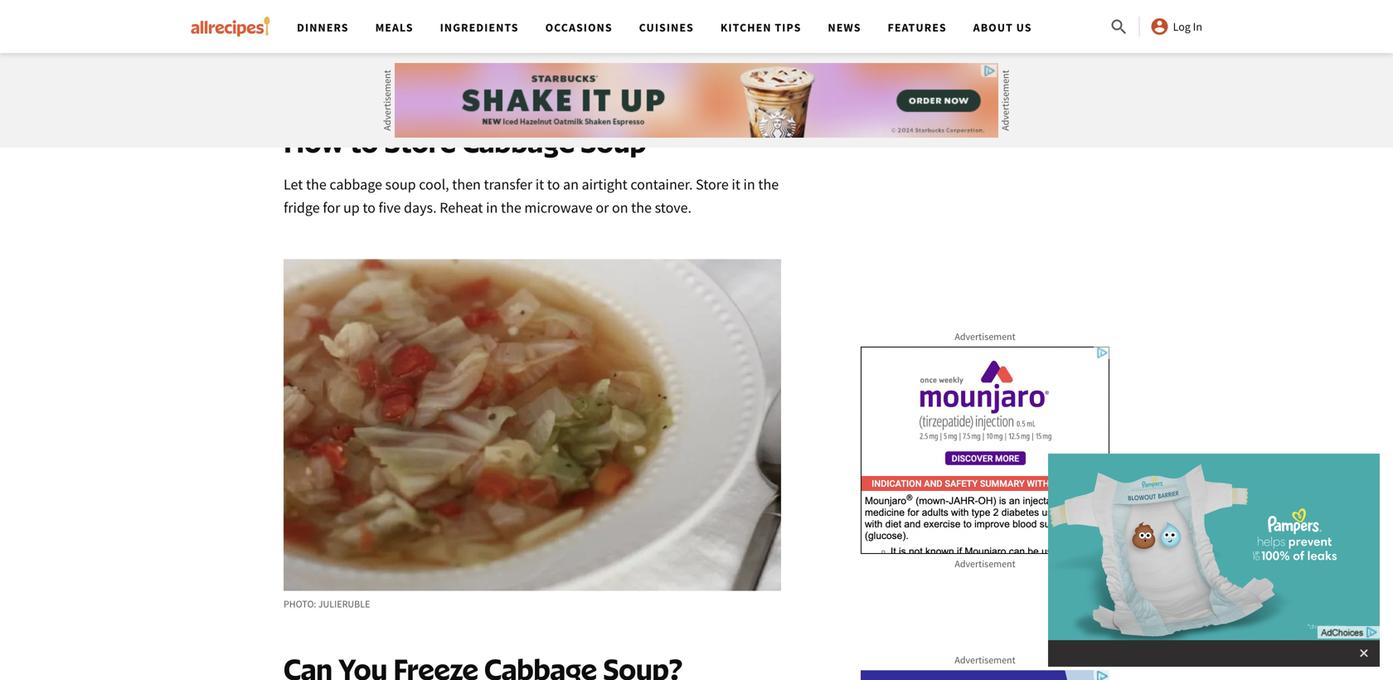 Task type: vqa. For each thing, say whether or not it's contained in the screenshot.
COOL,
yes



Task type: locate. For each thing, give the bounding box(es) containing it.
in
[[744, 175, 756, 194], [486, 198, 498, 217]]

search image
[[1110, 17, 1129, 37]]

dinners link
[[297, 20, 349, 35]]

it right spice
[[502, 0, 510, 13]]

store right container. on the left top of the page
[[696, 175, 729, 194]]

an inside of course, you can also spice it up to your heart's desire — try cayenne for heat, turmeric for an extra dose of healing power, or italian seasoning for a savory kick.
[[453, 18, 469, 36]]

occasions link
[[545, 20, 613, 35]]

let the cabbage soup cool, then transfer it to an airtight container. store it in the fridge for up to five days. reheat in the microwave or on the stove.
[[284, 175, 779, 217]]

it inside of course, you can also spice it up to your heart's desire — try cayenne for heat, turmeric for an extra dose of healing power, or italian seasoning for a savory kick.
[[502, 0, 510, 13]]

italian
[[665, 18, 704, 36]]

dinners
[[297, 20, 349, 35]]

tips
[[775, 20, 802, 35]]

meals
[[375, 20, 414, 35]]

julieruble
[[318, 598, 370, 610]]

for right fridge
[[323, 198, 340, 217]]

an up microwave
[[563, 175, 579, 194]]

home image
[[191, 17, 270, 36]]

features
[[888, 20, 947, 35]]

cayenne
[[702, 0, 755, 13]]

course,
[[338, 0, 383, 13]]

of
[[321, 0, 335, 13]]

power,
[[603, 18, 646, 36]]

healing
[[554, 18, 600, 36]]

it
[[502, 0, 510, 13], [536, 175, 544, 194], [732, 175, 741, 194]]

it right container. on the left top of the page
[[732, 175, 741, 194]]

store inside let the cabbage soup cool, then transfer it to an airtight container. store it in the fridge for up to five days. reheat in the microwave or on the stove.
[[696, 175, 729, 194]]

0 horizontal spatial an
[[453, 18, 469, 36]]

1 vertical spatial store
[[696, 175, 729, 194]]

the
[[306, 175, 327, 194], [758, 175, 779, 194], [501, 198, 522, 217], [631, 198, 652, 217]]

an inside let the cabbage soup cool, then transfer it to an airtight container. store it in the fridge for up to five days. reheat in the microwave or on the stove.
[[563, 175, 579, 194]]

or down desire
[[649, 18, 662, 36]]

let
[[284, 175, 303, 194]]

to up cabbage
[[350, 124, 378, 159]]

for
[[321, 18, 339, 36], [433, 18, 450, 36], [387, 41, 404, 59], [323, 198, 340, 217]]

store up cool,
[[385, 124, 456, 159]]

it up microwave
[[536, 175, 544, 194]]

1 horizontal spatial in
[[744, 175, 756, 194]]

to up of
[[533, 0, 546, 13]]

spice
[[467, 0, 499, 13]]

a
[[407, 41, 415, 59]]

1 horizontal spatial it
[[536, 175, 544, 194]]

1 vertical spatial or
[[596, 198, 609, 217]]

1 vertical spatial up
[[343, 198, 360, 217]]

0 horizontal spatial store
[[385, 124, 456, 159]]

features link
[[888, 20, 947, 35]]

or
[[649, 18, 662, 36], [596, 198, 609, 217]]

1 vertical spatial in
[[486, 198, 498, 217]]

can
[[413, 0, 435, 13]]

kitchen tips
[[721, 20, 802, 35]]

in
[[1193, 19, 1203, 34]]

for inside let the cabbage soup cool, then transfer it to an airtight container. store it in the fridge for up to five days. reheat in the microwave or on the stove.
[[323, 198, 340, 217]]

0 vertical spatial store
[[385, 124, 456, 159]]

up inside of course, you can also spice it up to your heart's desire — try cayenne for heat, turmeric for an extra dose of healing power, or italian seasoning for a savory kick.
[[513, 0, 530, 13]]

container.
[[631, 175, 693, 194]]

cabbage
[[462, 124, 575, 159]]

advertisement region
[[395, 63, 999, 138], [861, 347, 1110, 554], [861, 670, 1110, 680]]

for down of
[[321, 18, 339, 36]]

on
[[612, 198, 628, 217]]

or left on
[[596, 198, 609, 217]]

your
[[549, 0, 577, 13]]

to
[[533, 0, 546, 13], [350, 124, 378, 159], [547, 175, 560, 194], [363, 198, 376, 217]]

microwave
[[525, 198, 593, 217]]

0 horizontal spatial in
[[486, 198, 498, 217]]

kick.
[[462, 41, 491, 59]]

up down cabbage
[[343, 198, 360, 217]]

1 horizontal spatial or
[[649, 18, 662, 36]]

0 horizontal spatial up
[[343, 198, 360, 217]]

about us
[[974, 20, 1032, 35]]

2 vertical spatial advertisement region
[[861, 670, 1110, 680]]

news
[[828, 20, 861, 35]]

stove.
[[655, 198, 692, 217]]

1 vertical spatial an
[[563, 175, 579, 194]]

how
[[284, 124, 344, 159]]

also
[[438, 0, 464, 13]]

about us link
[[974, 20, 1032, 35]]

occasions
[[545, 20, 613, 35]]

airtight
[[582, 175, 628, 194]]

an
[[453, 18, 469, 36], [563, 175, 579, 194]]

ingredients
[[440, 20, 519, 35]]

kitchen tips link
[[721, 20, 802, 35]]

to left five
[[363, 198, 376, 217]]

cool,
[[419, 175, 449, 194]]

store
[[385, 124, 456, 159], [696, 175, 729, 194]]

0 vertical spatial in
[[744, 175, 756, 194]]

0 vertical spatial an
[[453, 18, 469, 36]]

ingredients link
[[440, 20, 519, 35]]

account image
[[1150, 17, 1170, 36]]

extra
[[472, 18, 503, 36]]

0 vertical spatial up
[[513, 0, 530, 13]]

up
[[513, 0, 530, 13], [343, 198, 360, 217]]

1 horizontal spatial an
[[563, 175, 579, 194]]

2 horizontal spatial it
[[732, 175, 741, 194]]

dose
[[506, 18, 536, 36]]

0 horizontal spatial it
[[502, 0, 510, 13]]

1 horizontal spatial store
[[696, 175, 729, 194]]

0 horizontal spatial or
[[596, 198, 609, 217]]

navigation
[[284, 0, 1110, 53]]

up up 'dose'
[[513, 0, 530, 13]]

you
[[386, 0, 410, 13]]

0 vertical spatial or
[[649, 18, 662, 36]]

fridge
[[284, 198, 320, 217]]

of course, you can also spice it up to your heart's desire — try cayenne for heat, turmeric for an extra dose of healing power, or italian seasoning for a savory kick.
[[321, 0, 755, 59]]

1 horizontal spatial up
[[513, 0, 530, 13]]

an down also
[[453, 18, 469, 36]]



Task type: describe. For each thing, give the bounding box(es) containing it.
0 vertical spatial advertisement region
[[395, 63, 999, 138]]

for left the a
[[387, 41, 404, 59]]

kitchen
[[721, 20, 772, 35]]

desire
[[626, 0, 664, 13]]

up inside let the cabbage soup cool, then transfer it to an airtight container. store it in the fridge for up to five days. reheat in the microwave or on the stove.
[[343, 198, 360, 217]]

—
[[667, 0, 679, 13]]

cuisines
[[639, 20, 694, 35]]

or inside of course, you can also spice it up to your heart's desire — try cayenne for heat, turmeric for an extra dose of healing power, or italian seasoning for a savory kick.
[[649, 18, 662, 36]]

transfer
[[484, 175, 533, 194]]

days.
[[404, 198, 437, 217]]

meals link
[[375, 20, 414, 35]]

1 vertical spatial advertisement region
[[861, 347, 1110, 554]]

heart's
[[580, 0, 623, 13]]

log
[[1173, 19, 1191, 34]]

for down also
[[433, 18, 450, 36]]

navigation containing dinners
[[284, 0, 1110, 53]]

cuisines link
[[639, 20, 694, 35]]

us
[[1017, 20, 1032, 35]]

log in
[[1173, 19, 1203, 34]]

heat,
[[341, 18, 373, 36]]

soup
[[385, 175, 416, 194]]

of
[[539, 18, 551, 36]]

try
[[682, 0, 699, 13]]

seasoning
[[321, 41, 384, 59]]

savory
[[418, 41, 459, 59]]

log in link
[[1150, 17, 1203, 36]]

cabbage
[[330, 175, 382, 194]]

five
[[379, 198, 401, 217]]

soup
[[581, 124, 647, 159]]

about
[[974, 20, 1014, 35]]

reheat
[[440, 198, 483, 217]]

turmeric
[[376, 18, 430, 36]]

or inside let the cabbage soup cool, then transfer it to an airtight container. store it in the fridge for up to five days. reheat in the microwave or on the stove.
[[596, 198, 609, 217]]

to up microwave
[[547, 175, 560, 194]]

news link
[[828, 20, 861, 35]]

to inside of course, you can also spice it up to your heart's desire — try cayenne for heat, turmeric for an extra dose of healing power, or italian seasoning for a savory kick.
[[533, 0, 546, 13]]

how to store cabbage soup
[[284, 124, 647, 159]]

healing cabbage soup image
[[284, 259, 781, 591]]

then
[[452, 175, 481, 194]]



